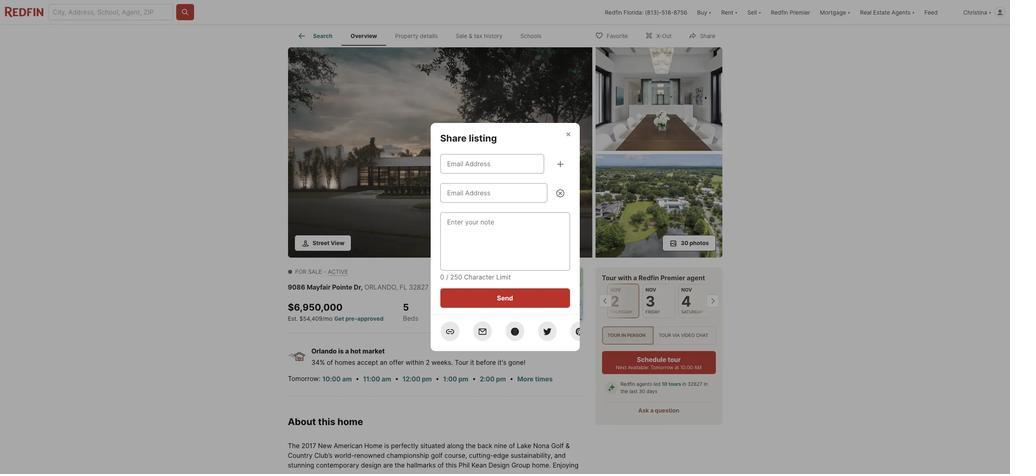Task type: vqa. For each thing, say whether or not it's contained in the screenshot.
-
yes



Task type: locate. For each thing, give the bounding box(es) containing it.
pm
[[422, 376, 432, 384], [458, 376, 468, 384], [496, 376, 506, 384]]

1 vertical spatial 30
[[639, 389, 645, 395]]

2 right within
[[426, 359, 430, 367]]

send
[[497, 295, 513, 303]]

30 down agents
[[639, 389, 645, 395]]

0 horizontal spatial pm
[[422, 376, 432, 384]]

sustainability,
[[511, 452, 552, 460]]

2 horizontal spatial nov
[[681, 287, 692, 293]]

1 • from the left
[[356, 375, 359, 383]]

golf down the situated
[[431, 452, 443, 460]]

this up superb
[[446, 462, 457, 470]]

redfin
[[605, 9, 622, 16], [771, 9, 788, 16], [639, 274, 659, 282], [621, 382, 635, 388]]

and down home.
[[541, 472, 552, 475]]

10:00
[[680, 365, 693, 371], [322, 376, 341, 384]]

1 horizontal spatial 32827
[[688, 382, 702, 388]]

redfin for premier
[[771, 9, 788, 16]]

a inside orlando is a hot market 34% of homes accept an offer within 2 weeks. tour it before it's gone!
[[345, 348, 349, 356]]

0 horizontal spatial share
[[440, 133, 467, 144]]

in inside in the last 30 days
[[704, 382, 708, 388]]

1 vertical spatial is
[[384, 442, 389, 451]]

3
[[645, 293, 655, 311]]

tour in person
[[608, 333, 646, 339]]

0 vertical spatial 2
[[610, 293, 619, 311]]

of right 34%
[[327, 359, 333, 367]]

tour for tour with a redfin premier agent
[[602, 274, 616, 282]]

1 horizontal spatial is
[[384, 442, 389, 451]]

1 vertical spatial premier
[[661, 274, 685, 282]]

orlando
[[364, 284, 396, 292]]

with
[[618, 274, 632, 282]]

street
[[313, 240, 329, 247]]

share inside "dialog"
[[440, 133, 467, 144]]

&
[[469, 33, 472, 39], [566, 442, 570, 451]]

renowned
[[354, 452, 385, 460]]

the left last
[[621, 389, 628, 395]]

1 horizontal spatial premier
[[790, 9, 810, 16]]

30 left photos
[[681, 240, 688, 247]]

• left more
[[510, 375, 513, 383]]

schools tab
[[511, 26, 551, 46]]

2 horizontal spatial and
[[554, 452, 566, 460]]

0 vertical spatial &
[[469, 33, 472, 39]]

0 vertical spatial this
[[318, 417, 335, 428]]

, left fl
[[396, 284, 398, 292]]

new
[[318, 442, 332, 451]]

openness,
[[508, 472, 539, 475]]

tour left with
[[602, 274, 616, 282]]

0 horizontal spatial 2
[[426, 359, 430, 367]]

& left tax
[[469, 33, 472, 39]]

the right are
[[395, 462, 405, 470]]

0 horizontal spatial am
[[342, 376, 352, 384]]

pm right the 2:00
[[496, 376, 506, 384]]

is inside orlando is a hot market 34% of homes accept an offer within 2 weeks. tour it before it's gone!
[[338, 348, 344, 356]]

5
[[403, 302, 409, 314]]

1 vertical spatial &
[[566, 442, 570, 451]]

0 horizontal spatial and
[[327, 472, 339, 475]]

baths
[[438, 315, 455, 323]]

championship
[[387, 452, 429, 460]]

• left the 2:00
[[472, 375, 476, 383]]

video
[[681, 333, 695, 339]]

0 vertical spatial 30
[[681, 240, 688, 247]]

0 horizontal spatial this
[[318, 417, 335, 428]]

nov inside nov 2 thursday
[[610, 287, 621, 293]]

orlando is a hot market 34% of homes accept an offer within 2 weeks. tour it before it's gone!
[[311, 348, 526, 367]]

glass,
[[488, 472, 506, 475]]

1 vertical spatial 10:00
[[322, 376, 341, 384]]

premier inside button
[[790, 9, 810, 16]]

property
[[395, 33, 418, 39]]

10:00 right at
[[680, 365, 693, 371]]

0 vertical spatial share
[[700, 32, 715, 39]]

1 vertical spatial share
[[440, 133, 467, 144]]

nov down tour with a redfin premier agent on the right bottom of page
[[645, 287, 656, 293]]

nov inside the nov 4 saturday
[[681, 287, 692, 293]]

1 horizontal spatial 30
[[681, 240, 688, 247]]

1 horizontal spatial home
[[393, 472, 410, 475]]

more
[[517, 376, 534, 384]]

0 horizontal spatial ,
[[361, 284, 363, 292]]

get pre-approved link
[[334, 316, 384, 322]]

am
[[342, 376, 352, 384], [382, 376, 391, 384]]

250
[[450, 273, 462, 282]]

0 vertical spatial golf
[[431, 452, 443, 460]]

30
[[681, 240, 688, 247], [639, 389, 645, 395]]

the left back
[[466, 442, 476, 451]]

share inside button
[[700, 32, 715, 39]]

10:00 inside schedule tour next available: tomorrow at 10:00 am
[[680, 365, 693, 371]]

3 nov from the left
[[681, 287, 692, 293]]

1 vertical spatial 2
[[426, 359, 430, 367]]

5 • from the left
[[510, 375, 513, 383]]

ask a question link
[[638, 408, 679, 415]]

stunning
[[288, 462, 314, 470]]

am down homes on the bottom
[[342, 376, 352, 384]]

via
[[672, 333, 680, 339]]

home up american
[[338, 417, 363, 428]]

share listing element
[[440, 123, 507, 145]]

tab list
[[288, 25, 557, 46]]

1 horizontal spatial nov
[[645, 287, 656, 293]]

this up new
[[318, 417, 335, 428]]

tour
[[668, 356, 681, 364]]

pm right 12:00
[[422, 376, 432, 384]]

is up homes on the bottom
[[338, 348, 344, 356]]

cutting-
[[469, 452, 493, 460]]

street view button
[[294, 235, 351, 252]]

redfin premier
[[771, 9, 810, 16]]

list box containing tour in person
[[602, 327, 716, 345]]

more times link
[[517, 376, 553, 384]]

1 horizontal spatial 2
[[610, 293, 619, 311]]

orlando
[[311, 348, 337, 356]]

and down golf
[[554, 452, 566, 460]]

0 horizontal spatial 32827
[[409, 284, 429, 292]]

0 horizontal spatial in
[[621, 333, 626, 339]]

1 horizontal spatial share
[[700, 32, 715, 39]]

nov for 4
[[681, 287, 692, 293]]

0 vertical spatial 10:00
[[680, 365, 693, 371]]

home down are
[[393, 472, 410, 475]]

1 horizontal spatial ,
[[396, 284, 398, 292]]

0 horizontal spatial nov
[[610, 287, 621, 293]]

30 photos
[[681, 240, 709, 247]]

share listing dialog
[[430, 123, 589, 352]]

1 horizontal spatial 10:00
[[680, 365, 693, 371]]

1 vertical spatial home
[[393, 472, 410, 475]]

property details
[[395, 33, 438, 39]]

next
[[616, 365, 627, 371]]

share for share listing
[[440, 133, 467, 144]]

10:00 inside tomorrow: 10:00 am • 11:00 am • 12:00 pm • 1:00 pm • 2:00 pm • more times
[[322, 376, 341, 384]]

the
[[621, 389, 628, 395], [466, 442, 476, 451], [395, 462, 405, 470], [381, 472, 391, 475]]

view
[[331, 240, 345, 247]]

2 , from the left
[[396, 284, 398, 292]]

redfin for florida:
[[605, 9, 622, 16]]

2 down with
[[610, 293, 619, 311]]

previous image
[[599, 295, 612, 308]]

this inside the 'the 2017 new american home is perfectly situated along the back nine of lake nona golf  & country club's world-renowned championship golf course, cutting-edge sustainability, and stunning contemporary design are the hallmarks of this phil kean design group home. enjoying multiple golf and water views, the home displays a superb use of glass, openness, and seaml'
[[446, 462, 457, 470]]

0 horizontal spatial 10:00
[[322, 376, 341, 384]]

fl
[[400, 284, 407, 292]]

nov down agent at the bottom right of page
[[681, 287, 692, 293]]

• left 11:00
[[356, 375, 359, 383]]

32827 down am
[[688, 382, 702, 388]]

tour left person
[[608, 333, 620, 339]]

0 horizontal spatial &
[[469, 33, 472, 39]]

tour for tour in person
[[608, 333, 620, 339]]

feed
[[925, 9, 938, 16]]

country
[[288, 452, 313, 460]]

tax
[[474, 33, 482, 39]]

nov down with
[[610, 287, 621, 293]]

am right 11:00
[[382, 376, 391, 384]]

approved
[[357, 316, 384, 322]]

agents
[[637, 382, 652, 388]]

in inside list box
[[621, 333, 626, 339]]

and
[[554, 452, 566, 460], [327, 472, 339, 475], [541, 472, 552, 475]]

lake
[[517, 442, 531, 451]]

in
[[621, 333, 626, 339], [682, 382, 686, 388], [704, 382, 708, 388]]

0 horizontal spatial home
[[338, 417, 363, 428]]

tour left it
[[455, 359, 468, 367]]

list box
[[602, 327, 716, 345]]

in the last 30 days
[[621, 382, 708, 395]]

2 horizontal spatial pm
[[496, 376, 506, 384]]

2
[[610, 293, 619, 311], [426, 359, 430, 367]]

golf down club's
[[314, 472, 325, 475]]

sale & tax history
[[456, 33, 502, 39]]

of right nine
[[509, 442, 515, 451]]

0 horizontal spatial 30
[[639, 389, 645, 395]]

1 vertical spatial this
[[446, 462, 457, 470]]

mayfair
[[307, 284, 331, 292]]

1 horizontal spatial &
[[566, 442, 570, 451]]

1 horizontal spatial pm
[[458, 376, 468, 384]]

$54,409
[[299, 316, 322, 322]]

• left 1:00
[[436, 375, 439, 383]]

32827 right fl
[[409, 284, 429, 292]]

is
[[338, 348, 344, 356], [384, 442, 389, 451]]

0 horizontal spatial is
[[338, 348, 344, 356]]

10
[[662, 382, 667, 388]]

nov inside nov 3 friday
[[645, 287, 656, 293]]

2 nov from the left
[[645, 287, 656, 293]]

2 horizontal spatial in
[[704, 382, 708, 388]]

1 nov from the left
[[610, 287, 621, 293]]

tour
[[602, 274, 616, 282], [608, 333, 620, 339], [659, 333, 671, 339], [455, 359, 468, 367]]

10:00 down 34%
[[322, 376, 341, 384]]

Email Address text field
[[447, 159, 537, 169]]

0 vertical spatial is
[[338, 348, 344, 356]]

home.
[[532, 462, 551, 470]]

1 horizontal spatial am
[[382, 376, 391, 384]]

premier
[[790, 9, 810, 16], [661, 274, 685, 282]]

baths link
[[438, 315, 455, 323]]

tab list containing search
[[288, 25, 557, 46]]

tour for tour via video chat
[[659, 333, 671, 339]]

1 horizontal spatial this
[[446, 462, 457, 470]]

is right the home on the left bottom
[[384, 442, 389, 451]]

• left 12:00
[[395, 375, 399, 383]]

edge
[[493, 452, 509, 460]]

of right the hallmarks in the bottom left of the page
[[438, 462, 444, 470]]

a left superb
[[439, 472, 442, 475]]

sale
[[456, 33, 467, 39]]

1 horizontal spatial golf
[[431, 452, 443, 460]]

None button
[[607, 284, 639, 319], [643, 284, 675, 319], [678, 284, 711, 319], [607, 284, 639, 319], [643, 284, 675, 319], [678, 284, 711, 319]]

sq
[[476, 315, 484, 323]]

& right golf
[[566, 442, 570, 451]]

, left orlando
[[361, 284, 363, 292]]

0 vertical spatial premier
[[790, 9, 810, 16]]

schedule tour next available: tomorrow at 10:00 am
[[616, 356, 702, 371]]

redfin inside button
[[771, 9, 788, 16]]

views,
[[360, 472, 379, 475]]

sale & tax history tab
[[447, 26, 511, 46]]

share listing
[[440, 133, 497, 144]]

get
[[334, 316, 344, 322]]

schools
[[520, 33, 542, 39]]

a left hot
[[345, 348, 349, 356]]

a right ask
[[650, 408, 654, 415]]

situated
[[420, 442, 445, 451]]

and down contemporary
[[327, 472, 339, 475]]

tour via video chat
[[659, 333, 708, 339]]

weeks.
[[432, 359, 453, 367]]

1:00
[[443, 376, 457, 384]]

accept
[[357, 359, 378, 367]]

details
[[420, 33, 438, 39]]

0 horizontal spatial golf
[[314, 472, 325, 475]]

9086 mayfair pointe dr, orlando, fl 32827 image
[[288, 47, 592, 258], [595, 47, 722, 151], [595, 154, 722, 258]]

pm right 1:00
[[458, 376, 468, 384]]

tour left via on the bottom right
[[659, 333, 671, 339]]



Task type: describe. For each thing, give the bounding box(es) containing it.
nov for 3
[[645, 287, 656, 293]]

multiple
[[288, 472, 312, 475]]

2 • from the left
[[395, 375, 399, 383]]

-
[[324, 269, 326, 276]]

4 • from the left
[[472, 375, 476, 383]]

nona
[[533, 442, 549, 451]]

days
[[646, 389, 657, 395]]

dr
[[354, 284, 361, 292]]

0 vertical spatial 32827
[[409, 284, 429, 292]]

redfin florida: (813)-518-8756
[[605, 9, 687, 16]]

character
[[464, 273, 494, 282]]

1 vertical spatial 32827
[[688, 382, 702, 388]]

1 pm from the left
[[422, 376, 432, 384]]

x-out button
[[638, 27, 679, 44]]

9086 mayfair pointe dr , orlando , fl 32827
[[288, 284, 429, 292]]

question
[[655, 408, 679, 415]]

within
[[406, 359, 424, 367]]

before
[[476, 359, 496, 367]]

30 inside 'button'
[[681, 240, 688, 247]]

8
[[438, 302, 444, 314]]

design
[[489, 462, 510, 470]]

a inside the 'the 2017 new american home is perfectly situated along the back nine of lake nona golf  & country club's world-renowned championship golf course, cutting-edge sustainability, and stunning contemporary design are the hallmarks of this phil kean design group home. enjoying multiple golf and water views, the home displays a superb use of glass, openness, and seaml'
[[439, 472, 442, 475]]

chat
[[696, 333, 708, 339]]

30 inside in the last 30 days
[[639, 389, 645, 395]]

x-out
[[656, 32, 672, 39]]

$6,950,000
[[288, 302, 343, 314]]

1 vertical spatial golf
[[314, 472, 325, 475]]

nov for 2
[[610, 287, 621, 293]]

superb
[[444, 472, 465, 475]]

ask
[[638, 408, 649, 415]]

favorite button
[[588, 27, 635, 44]]

available:
[[628, 365, 649, 371]]

4
[[681, 293, 691, 311]]

active link
[[328, 269, 348, 276]]

photos
[[690, 240, 709, 247]]

8,245
[[476, 302, 503, 314]]

is inside the 'the 2017 new american home is perfectly situated along the back nine of lake nona golf  & country club's world-renowned championship golf course, cutting-edge sustainability, and stunning contemporary design are the hallmarks of this phil kean design group home. enjoying multiple golf and water views, the home displays a superb use of glass, openness, and seaml'
[[384, 442, 389, 451]]

1 , from the left
[[361, 284, 363, 292]]

0 / 250 character limit
[[440, 273, 511, 282]]

Email Address text field
[[447, 188, 540, 198]]

kean
[[472, 462, 487, 470]]

2 inside nov 2 thursday
[[610, 293, 619, 311]]

of inside orlando is a hot market 34% of homes accept an offer within 2 weeks. tour it before it's gone!
[[327, 359, 333, 367]]

sale
[[308, 269, 322, 276]]

0 horizontal spatial premier
[[661, 274, 685, 282]]

$6,950,000 est. $54,409 /mo get pre-approved
[[288, 302, 384, 322]]

2 inside orlando is a hot market 34% of homes accept an offer within 2 weeks. tour it before it's gone!
[[426, 359, 430, 367]]

0
[[440, 273, 444, 282]]

back
[[477, 442, 492, 451]]

(813)-
[[645, 9, 661, 16]]

5 beds
[[403, 302, 418, 323]]

it
[[470, 359, 474, 367]]

City, Address, School, Agent, ZIP search field
[[48, 4, 173, 20]]

hallmarks
[[407, 462, 436, 470]]

thursday
[[610, 310, 633, 315]]

& inside tab
[[469, 33, 472, 39]]

club's
[[314, 452, 332, 460]]

2017
[[301, 442, 316, 451]]

group
[[511, 462, 530, 470]]

overview tab
[[342, 26, 386, 46]]

9086
[[288, 284, 305, 292]]

listing
[[469, 133, 497, 144]]

about
[[288, 417, 316, 428]]

the down are
[[381, 472, 391, 475]]

12:00 pm button
[[402, 375, 432, 385]]

property details tab
[[386, 26, 447, 46]]

american
[[334, 442, 363, 451]]

map entry image
[[529, 268, 583, 322]]

2 am from the left
[[382, 376, 391, 384]]

3 pm from the left
[[496, 376, 506, 384]]

share for share
[[700, 32, 715, 39]]

next image
[[706, 295, 719, 308]]

perfectly
[[391, 442, 419, 451]]

Enter your note text field
[[447, 218, 563, 266]]

for sale - active
[[295, 269, 348, 276]]

& inside the 'the 2017 new american home is perfectly situated along the back nine of lake nona golf  & country club's world-renowned championship golf course, cutting-edge sustainability, and stunning contemporary design are the hallmarks of this phil kean design group home. enjoying multiple golf and water views, the home displays a superb use of glass, openness, and seaml'
[[566, 442, 570, 451]]

world-
[[334, 452, 354, 460]]

search link
[[297, 31, 333, 41]]

saturday
[[681, 310, 703, 315]]

feed button
[[920, 0, 959, 24]]

are
[[383, 462, 393, 470]]

x-
[[656, 32, 662, 39]]

tomorrow:
[[288, 375, 320, 383]]

am
[[694, 365, 702, 371]]

a right with
[[633, 274, 637, 282]]

search
[[313, 33, 333, 39]]

0 vertical spatial home
[[338, 417, 363, 428]]

golf
[[551, 442, 564, 451]]

tour with a redfin premier agent
[[602, 274, 705, 282]]

ask a question
[[638, 408, 679, 415]]

10:00 am button
[[322, 375, 352, 385]]

the inside in the last 30 days
[[621, 389, 628, 395]]

redfin premier button
[[766, 0, 815, 24]]

/mo
[[322, 316, 333, 322]]

nov 3 friday
[[645, 287, 660, 315]]

the
[[288, 442, 300, 451]]

submit search image
[[181, 8, 189, 16]]

use
[[467, 472, 478, 475]]

1:00 pm button
[[443, 375, 469, 385]]

home inside the 'the 2017 new american home is perfectly situated along the back nine of lake nona golf  & country club's world-renowned championship golf course, cutting-edge sustainability, and stunning contemporary design are the hallmarks of this phil kean design group home. enjoying multiple golf and water views, the home displays a superb use of glass, openness, and seaml'
[[393, 472, 410, 475]]

hot
[[350, 348, 361, 356]]

8,245 sq ft
[[476, 302, 503, 323]]

homes
[[335, 359, 355, 367]]

3 • from the left
[[436, 375, 439, 383]]

times
[[535, 376, 553, 384]]

for
[[295, 269, 306, 276]]

redfin for agents
[[621, 382, 635, 388]]

1 horizontal spatial and
[[541, 472, 552, 475]]

send button
[[440, 289, 570, 308]]

ft
[[486, 315, 492, 323]]

nine
[[494, 442, 507, 451]]

1 horizontal spatial in
[[682, 382, 686, 388]]

at
[[675, 365, 679, 371]]

12:00
[[403, 376, 420, 384]]

2 pm from the left
[[458, 376, 468, 384]]

overview
[[351, 33, 377, 39]]

tour inside orlando is a hot market 34% of homes accept an offer within 2 weeks. tour it before it's gone!
[[455, 359, 468, 367]]

along
[[447, 442, 464, 451]]

1 am from the left
[[342, 376, 352, 384]]

person
[[627, 333, 646, 339]]

of down kean
[[480, 472, 486, 475]]

agent
[[687, 274, 705, 282]]



